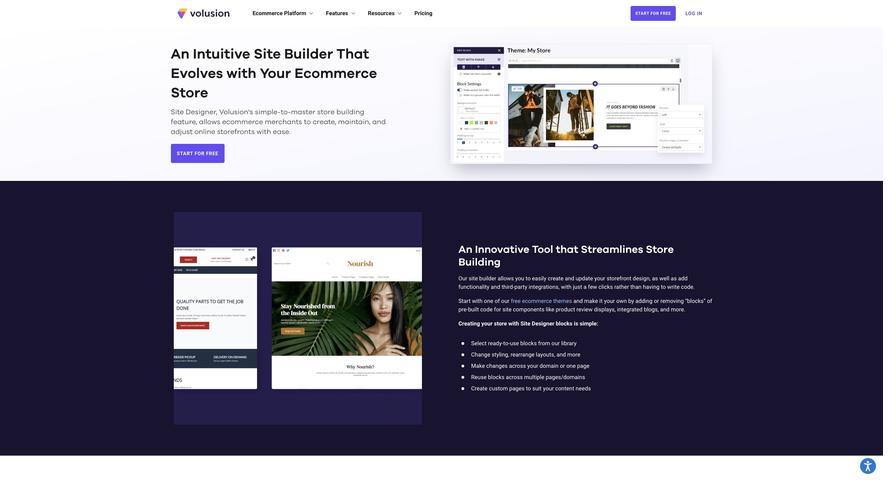 Task type: describe. For each thing, give the bounding box(es) containing it.
layouts,
[[536, 352, 556, 358]]

features button
[[326, 9, 357, 18]]

easily
[[533, 275, 547, 282]]

store inside site designer, volusion's simple-to-master store building feature, allows ecommerce merchants to create, maintain, and adjust online storefronts with ease.
[[317, 109, 335, 116]]

for
[[494, 306, 502, 313]]

feature,
[[171, 119, 197, 126]]

builder
[[284, 47, 333, 61]]

start for the rightmost start for free link
[[636, 11, 650, 16]]

reuse
[[472, 374, 487, 381]]

that
[[556, 245, 579, 255]]

like
[[546, 306, 555, 313]]

create
[[548, 275, 564, 282]]

allows inside our site builder allows you to easily create and update your storefront design, as well as add functionality and third-party integrations, with just a few clicks rather than having to write code.
[[498, 275, 514, 282]]

our site builder allows you to easily create and update your storefront design, as well as add functionality and third-party integrations, with just a few clicks rather than having to write code.
[[459, 275, 695, 291]]

and make it your own by adding or removing "blocks" of pre-built code for site components like product review displays, integrated blogs, and more.
[[459, 298, 713, 313]]

make
[[472, 363, 485, 370]]

building
[[337, 109, 365, 116]]

volusion's
[[219, 109, 253, 116]]

integrated
[[618, 306, 643, 313]]

than
[[631, 284, 642, 291]]

for for the rightmost start for free link
[[651, 11, 660, 16]]

ecommerce platform button
[[253, 9, 315, 18]]

more.
[[672, 306, 686, 313]]

custom
[[489, 385, 508, 392]]

merchants
[[265, 119, 302, 126]]

master
[[291, 109, 316, 116]]

1 vertical spatial one
[[567, 363, 576, 370]]

styling,
[[492, 352, 510, 358]]

creating your store with site designer blocks is simple:
[[459, 321, 599, 327]]

and up just
[[565, 275, 575, 282]]

1 vertical spatial or
[[560, 363, 565, 370]]

with inside site designer, volusion's simple-to-master store building feature, allows ecommerce merchants to create, maintain, and adjust online storefronts with ease.
[[257, 128, 271, 135]]

design,
[[633, 275, 651, 282]]

for for the bottom start for free link
[[195, 151, 205, 156]]

code.
[[682, 284, 695, 291]]

0 vertical spatial our
[[502, 298, 510, 305]]

you
[[516, 275, 525, 282]]

with up use
[[509, 321, 520, 327]]

building
[[459, 257, 501, 268]]

use
[[510, 340, 519, 347]]

to down 'well'
[[661, 284, 666, 291]]

library
[[562, 340, 577, 347]]

simple:
[[580, 321, 599, 327]]

open accessibe: accessibility options, statement and help image
[[865, 461, 873, 471]]

and inside site designer, volusion's simple-to-master store building feature, allows ecommerce merchants to create, maintain, and adjust online storefronts with ease.
[[373, 119, 386, 126]]

your inside our site builder allows you to easily create and update your storefront design, as well as add functionality and third-party integrations, with just a few clicks rather than having to write code.
[[595, 275, 606, 282]]

review
[[577, 306, 593, 313]]

suit
[[533, 385, 542, 392]]

evolves
[[171, 67, 223, 81]]

to left suit
[[526, 385, 531, 392]]

1 of from the left
[[495, 298, 500, 305]]

rather
[[615, 284, 630, 291]]

clicks
[[599, 284, 613, 291]]

site inside site designer, volusion's simple-to-master store building feature, allows ecommerce merchants to create, maintain, and adjust online storefronts with ease.
[[171, 109, 184, 116]]

site inside our site builder allows you to easily create and update your storefront design, as well as add functionality and third-party integrations, with just a few clicks rather than having to write code.
[[469, 275, 478, 282]]

storefront
[[607, 275, 632, 282]]

your up multiple
[[528, 363, 539, 370]]

across for multiple
[[506, 374, 523, 381]]

start for the bottom start for free link
[[177, 151, 193, 156]]

ease.
[[273, 128, 291, 135]]

log
[[686, 11, 696, 16]]

across for your
[[509, 363, 526, 370]]

log in
[[686, 11, 703, 16]]

simple-
[[255, 109, 281, 116]]

resources button
[[368, 9, 403, 18]]

blogs,
[[644, 306, 659, 313]]

party
[[515, 284, 528, 291]]

your right suit
[[543, 385, 554, 392]]

own
[[617, 298, 627, 305]]

site designer, volusion's simple-to-master store building feature, allows ecommerce merchants to create, maintain, and adjust online storefronts with ease.
[[171, 109, 386, 135]]

with inside an intuitive site builder that evolves with your ecommerce store
[[227, 67, 257, 81]]

in
[[698, 11, 703, 16]]

needs
[[576, 385, 591, 392]]

1 vertical spatial blocks
[[521, 340, 537, 347]]

1 vertical spatial start for free link
[[171, 144, 225, 163]]

1 vertical spatial start for free
[[177, 151, 219, 156]]

domain
[[540, 363, 559, 370]]

ecommerce inside site designer, volusion's simple-to-master store building feature, allows ecommerce merchants to create, maintain, and adjust online storefronts with ease.
[[222, 119, 263, 126]]

of inside and make it your own by adding or removing "blocks" of pre-built code for site components like product review displays, integrated blogs, and more.
[[708, 298, 713, 305]]

select ready-to-use blocks from our library
[[472, 340, 577, 347]]

multiple
[[525, 374, 545, 381]]

tool
[[532, 245, 554, 255]]

page
[[578, 363, 590, 370]]

an innovative tool that streamlines store building
[[459, 245, 674, 268]]

streamlines
[[581, 245, 644, 255]]

builder
[[480, 275, 497, 282]]

more
[[568, 352, 581, 358]]

having
[[644, 284, 660, 291]]

1 horizontal spatial start for free link
[[631, 6, 676, 21]]

changes
[[487, 363, 508, 370]]

ecommerce inside an intuitive site builder that evolves with your ecommerce store
[[295, 67, 377, 81]]

free ecommerce themes link
[[511, 298, 573, 305]]

start
[[459, 298, 471, 305]]

and down "removing"
[[661, 306, 670, 313]]

that
[[337, 47, 369, 61]]



Task type: locate. For each thing, give the bounding box(es) containing it.
integrations,
[[529, 284, 560, 291]]

0 horizontal spatial store
[[317, 109, 335, 116]]

0 vertical spatial for
[[651, 11, 660, 16]]

1 horizontal spatial site
[[254, 47, 281, 61]]

blocks left the is
[[556, 321, 573, 327]]

store down for at the bottom
[[494, 321, 507, 327]]

1 horizontal spatial site
[[503, 306, 512, 313]]

select
[[472, 340, 487, 347]]

1 horizontal spatial blocks
[[521, 340, 537, 347]]

across up pages
[[506, 374, 523, 381]]

start for free
[[636, 11, 672, 16], [177, 151, 219, 156]]

online
[[195, 128, 215, 135]]

1 horizontal spatial one
[[567, 363, 576, 370]]

removing
[[661, 298, 684, 305]]

allows inside site designer, volusion's simple-to-master store building feature, allows ecommerce merchants to create, maintain, and adjust online storefronts with ease.
[[199, 119, 221, 126]]

0 vertical spatial allows
[[199, 119, 221, 126]]

as up 'write'
[[671, 275, 677, 282]]

free left log on the right top of page
[[661, 11, 672, 16]]

1 vertical spatial ecommerce
[[523, 298, 552, 305]]

and down builder
[[491, 284, 501, 291]]

0 horizontal spatial ecommerce
[[253, 10, 283, 17]]

your right it on the right of the page
[[605, 298, 615, 305]]

or inside and make it your own by adding or removing "blocks" of pre-built code for site components like product review displays, integrated blogs, and more.
[[654, 298, 660, 305]]

or up blogs,
[[654, 298, 660, 305]]

code
[[481, 306, 493, 313]]

0 horizontal spatial allows
[[199, 119, 221, 126]]

across down rearrange
[[509, 363, 526, 370]]

allows up third-
[[498, 275, 514, 282]]

few
[[589, 284, 598, 291]]

third-
[[502, 284, 515, 291]]

0 vertical spatial ecommerce
[[222, 119, 263, 126]]

store
[[317, 109, 335, 116], [494, 321, 507, 327]]

1 vertical spatial across
[[506, 374, 523, 381]]

1 horizontal spatial as
[[671, 275, 677, 282]]

0 vertical spatial blocks
[[556, 321, 573, 327]]

store inside an intuitive site builder that evolves with your ecommerce store
[[171, 86, 208, 100]]

log in link
[[682, 6, 707, 21]]

or
[[654, 298, 660, 305], [560, 363, 565, 370]]

ecommerce
[[253, 10, 283, 17], [295, 67, 377, 81]]

free for the rightmost start for free link
[[661, 11, 672, 16]]

to- inside site designer, volusion's simple-to-master store building feature, allows ecommerce merchants to create, maintain, and adjust online storefronts with ease.
[[281, 109, 291, 116]]

well
[[660, 275, 670, 282]]

with inside our site builder allows you to easily create and update your storefront design, as well as add functionality and third-party integrations, with just a few clicks rather than having to write code.
[[561, 284, 572, 291]]

1 vertical spatial our
[[552, 340, 560, 347]]

to right you
[[526, 275, 531, 282]]

0 vertical spatial store
[[171, 86, 208, 100]]

1 vertical spatial site
[[171, 109, 184, 116]]

your
[[260, 67, 291, 81]]

write
[[668, 284, 680, 291]]

store up create,
[[317, 109, 335, 116]]

1 horizontal spatial start for free
[[636, 11, 672, 16]]

pages
[[510, 385, 525, 392]]

ecommerce left platform
[[253, 10, 283, 17]]

free
[[511, 298, 521, 305]]

"blocks"
[[686, 298, 706, 305]]

1 horizontal spatial free
[[661, 11, 672, 16]]

0 horizontal spatial or
[[560, 363, 565, 370]]

across
[[509, 363, 526, 370], [506, 374, 523, 381]]

by
[[629, 298, 635, 305]]

change
[[472, 352, 491, 358]]

with left just
[[561, 284, 572, 291]]

start
[[636, 11, 650, 16], [177, 151, 193, 156]]

resources
[[368, 10, 395, 17]]

free for the bottom start for free link
[[206, 151, 219, 156]]

1 horizontal spatial store
[[494, 321, 507, 327]]

store up 'well'
[[646, 245, 674, 255]]

site down components
[[521, 321, 531, 327]]

and
[[373, 119, 386, 126], [565, 275, 575, 282], [491, 284, 501, 291], [574, 298, 583, 305], [661, 306, 670, 313], [557, 352, 566, 358]]

0 vertical spatial site
[[469, 275, 478, 282]]

pricing link
[[415, 9, 433, 18]]

to-
[[281, 109, 291, 116], [504, 340, 510, 347]]

1 horizontal spatial to-
[[504, 340, 510, 347]]

ecommerce down volusion's
[[222, 119, 263, 126]]

0 horizontal spatial our
[[502, 298, 510, 305]]

site
[[469, 275, 478, 282], [503, 306, 512, 313]]

1 as from the left
[[653, 275, 659, 282]]

blocks up change styling, rearrange layouts, and more
[[521, 340, 537, 347]]

1 vertical spatial start
[[177, 151, 193, 156]]

create
[[472, 385, 488, 392]]

with down intuitive
[[227, 67, 257, 81]]

0 horizontal spatial site
[[171, 109, 184, 116]]

ecommerce inside dropdown button
[[253, 10, 283, 17]]

to- up merchants
[[281, 109, 291, 116]]

components
[[513, 306, 545, 313]]

as up having
[[653, 275, 659, 282]]

an intuitive site builder that evolves with your ecommerce store
[[171, 47, 377, 100]]

site inside an intuitive site builder that evolves with your ecommerce store
[[254, 47, 281, 61]]

content
[[556, 385, 575, 392]]

1 vertical spatial allows
[[498, 275, 514, 282]]

one up code
[[484, 298, 494, 305]]

0 vertical spatial ecommerce
[[253, 10, 283, 17]]

pages/domains
[[546, 374, 586, 381]]

store
[[171, 86, 208, 100], [646, 245, 674, 255]]

your up "clicks"
[[595, 275, 606, 282]]

1 horizontal spatial or
[[654, 298, 660, 305]]

1 vertical spatial an
[[459, 245, 473, 255]]

ecommerce up components
[[523, 298, 552, 305]]

0 horizontal spatial start
[[177, 151, 193, 156]]

with up built
[[472, 298, 483, 305]]

2 as from the left
[[671, 275, 677, 282]]

site up your
[[254, 47, 281, 61]]

is
[[574, 321, 579, 327]]

1 horizontal spatial allows
[[498, 275, 514, 282]]

2 vertical spatial site
[[521, 321, 531, 327]]

from
[[539, 340, 551, 347]]

0 horizontal spatial to-
[[281, 109, 291, 116]]

0 horizontal spatial as
[[653, 275, 659, 282]]

rearrange
[[511, 352, 535, 358]]

or up pages/domains
[[560, 363, 565, 370]]

an inside an innovative tool that streamlines store building
[[459, 245, 473, 255]]

and right maintain,
[[373, 119, 386, 126]]

0 vertical spatial store
[[317, 109, 335, 116]]

1 vertical spatial store
[[646, 245, 674, 255]]

blocks
[[556, 321, 573, 327], [521, 340, 537, 347], [488, 374, 505, 381]]

site inside and make it your own by adding or removing "blocks" of pre-built code for site components like product review displays, integrated blogs, and more.
[[503, 306, 512, 313]]

our left free
[[502, 298, 510, 305]]

0 vertical spatial start for free link
[[631, 6, 676, 21]]

store inside an innovative tool that streamlines store building
[[646, 245, 674, 255]]

store down evolves
[[171, 86, 208, 100]]

an for an innovative tool that streamlines store building
[[459, 245, 473, 255]]

1 vertical spatial free
[[206, 151, 219, 156]]

1 horizontal spatial for
[[651, 11, 660, 16]]

create custom pages to suit your content needs
[[472, 385, 591, 392]]

pricing
[[415, 10, 433, 17]]

and left more
[[557, 352, 566, 358]]

0 horizontal spatial free
[[206, 151, 219, 156]]

1 horizontal spatial an
[[459, 245, 473, 255]]

0 vertical spatial across
[[509, 363, 526, 370]]

2 horizontal spatial blocks
[[556, 321, 573, 327]]

and up review
[[574, 298, 583, 305]]

your inside and make it your own by adding or removing "blocks" of pre-built code for site components like product review displays, integrated blogs, and more.
[[605, 298, 615, 305]]

make
[[585, 298, 599, 305]]

0 vertical spatial one
[[484, 298, 494, 305]]

ready-
[[488, 340, 504, 347]]

site up 'functionality'
[[469, 275, 478, 282]]

0 horizontal spatial for
[[195, 151, 205, 156]]

to- up styling,
[[504, 340, 510, 347]]

an up building
[[459, 245, 473, 255]]

ecommerce platform
[[253, 10, 307, 17]]

pre-
[[459, 306, 468, 313]]

built
[[468, 306, 479, 313]]

1 horizontal spatial store
[[646, 245, 674, 255]]

0 vertical spatial start
[[636, 11, 650, 16]]

functionality
[[459, 284, 490, 291]]

our right from
[[552, 340, 560, 347]]

0 horizontal spatial of
[[495, 298, 500, 305]]

1 horizontal spatial start
[[636, 11, 650, 16]]

1 horizontal spatial ecommerce
[[295, 67, 377, 81]]

1 horizontal spatial our
[[552, 340, 560, 347]]

1 horizontal spatial ecommerce
[[523, 298, 552, 305]]

to inside site designer, volusion's simple-to-master store building feature, allows ecommerce merchants to create, maintain, and adjust online storefronts with ease.
[[304, 119, 311, 126]]

0 horizontal spatial an
[[171, 47, 190, 61]]

0 vertical spatial or
[[654, 298, 660, 305]]

1 vertical spatial site
[[503, 306, 512, 313]]

make changes across your domain or one page
[[472, 363, 590, 370]]

ecommerce down that
[[295, 67, 377, 81]]

just
[[573, 284, 583, 291]]

1 horizontal spatial of
[[708, 298, 713, 305]]

0 vertical spatial an
[[171, 47, 190, 61]]

0 horizontal spatial ecommerce
[[222, 119, 263, 126]]

change styling, rearrange layouts, and more
[[472, 352, 581, 358]]

product
[[556, 306, 576, 313]]

your down code
[[482, 321, 493, 327]]

designer
[[532, 321, 555, 327]]

0 horizontal spatial start for free link
[[171, 144, 225, 163]]

update
[[576, 275, 594, 282]]

allows up online
[[199, 119, 221, 126]]

site right for at the bottom
[[503, 306, 512, 313]]

start for free link
[[631, 6, 676, 21], [171, 144, 225, 163]]

0 vertical spatial site
[[254, 47, 281, 61]]

an up evolves
[[171, 47, 190, 61]]

start with one of our free ecommerce themes
[[459, 298, 573, 305]]

adjust
[[171, 128, 193, 135]]

0 horizontal spatial one
[[484, 298, 494, 305]]

site up feature,
[[171, 109, 184, 116]]

0 horizontal spatial blocks
[[488, 374, 505, 381]]

an inside an intuitive site builder that evolves with your ecommerce store
[[171, 47, 190, 61]]

platform
[[284, 10, 307, 17]]

0 horizontal spatial store
[[171, 86, 208, 100]]

2 vertical spatial blocks
[[488, 374, 505, 381]]

blocks down the changes
[[488, 374, 505, 381]]

free
[[661, 11, 672, 16], [206, 151, 219, 156]]

0 horizontal spatial site
[[469, 275, 478, 282]]

1 vertical spatial to-
[[504, 340, 510, 347]]

displays,
[[595, 306, 616, 313]]

it
[[600, 298, 603, 305]]

1 vertical spatial for
[[195, 151, 205, 156]]

an for an intuitive site builder that evolves with your ecommerce store
[[171, 47, 190, 61]]

with left ease.
[[257, 128, 271, 135]]

a
[[584, 284, 587, 291]]

0 vertical spatial to-
[[281, 109, 291, 116]]

1 vertical spatial store
[[494, 321, 507, 327]]

2 of from the left
[[708, 298, 713, 305]]

allows
[[199, 119, 221, 126], [498, 275, 514, 282]]

features
[[326, 10, 348, 17]]

free down online
[[206, 151, 219, 156]]

one down more
[[567, 363, 576, 370]]

0 vertical spatial start for free
[[636, 11, 672, 16]]

2 horizontal spatial site
[[521, 321, 531, 327]]

0 horizontal spatial start for free
[[177, 151, 219, 156]]

innovative
[[475, 245, 530, 255]]

1 vertical spatial ecommerce
[[295, 67, 377, 81]]

0 vertical spatial free
[[661, 11, 672, 16]]

of right '"blocks"'
[[708, 298, 713, 305]]

our
[[459, 275, 468, 282]]

designer,
[[186, 109, 218, 116]]

add
[[679, 275, 688, 282]]

storefronts
[[217, 128, 255, 135]]

of up for at the bottom
[[495, 298, 500, 305]]

to down master
[[304, 119, 311, 126]]



